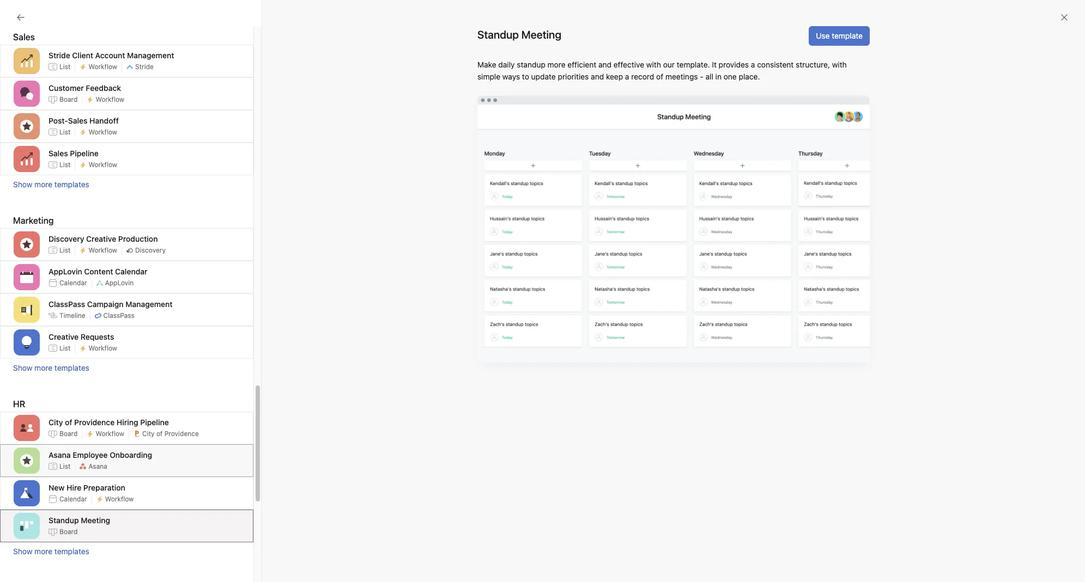 Task type: describe. For each thing, give the bounding box(es) containing it.
portfolio
[[57, 288, 87, 298]]

custom
[[741, 309, 765, 317]]

of for city of providence
[[156, 430, 163, 438]]

board for customer
[[59, 95, 78, 103]]

cross-
[[28, 271, 52, 280]]

workflow for client
[[89, 62, 117, 71]]

show more templates button for hr
[[13, 547, 240, 557]]

onboarding
[[110, 451, 152, 460]]

1 vertical spatial pipeline
[[140, 418, 169, 427]]

inbox
[[28, 72, 47, 81]]

set a custom due date button
[[721, 307, 797, 318]]

portfolios link
[[7, 136, 124, 154]]

discovery creative production image
[[20, 238, 33, 251]]

templates for marketing
[[54, 364, 89, 373]]

base project template link
[[7, 337, 124, 354]]

no sub-goals connected
[[417, 352, 493, 360]]

customer feedback
[[49, 83, 121, 92]]

workflow for of
[[96, 430, 124, 438]]

terryturtle85 / maria 1:1 link
[[7, 250, 124, 267]]

discovery for discovery
[[135, 246, 166, 254]]

show more templates for hr
[[13, 547, 89, 557]]

workflow for requests
[[89, 344, 117, 352]]

make daily standup more efficient and effective with our template. it provides a consistent structure, with simple ways to update priorities and keep a record of meetings - all in one place.
[[478, 60, 847, 81]]

discovery for discovery creative production
[[49, 234, 84, 243]]

discovery creative production
[[49, 234, 158, 243]]

dashboard
[[64, 214, 102, 224]]

provides
[[719, 60, 749, 69]]

0 vertical spatial management
[[127, 50, 174, 60]]

ui design project
[[28, 306, 89, 315]]

cross-functional project plan link
[[7, 267, 131, 285]]

post-
[[49, 116, 68, 125]]

1 with from the left
[[646, 60, 661, 69]]

for
[[105, 214, 114, 224]]

calendar for calendar
[[59, 279, 87, 287]]

campaign
[[87, 300, 124, 309]]

creative requests
[[49, 332, 114, 342]]

calendar for preparation
[[59, 495, 87, 503]]

1 vertical spatial new
[[49, 483, 65, 493]]

- inside 'make daily standup more efficient and effective with our template. it provides a consistent structure, with simple ways to update priorities and keep a record of meetings - all in one place.'
[[700, 72, 704, 81]]

show more templates for sales
[[13, 180, 89, 189]]

to
[[522, 72, 529, 81]]

workflow for creative
[[89, 246, 117, 254]]

due
[[766, 309, 778, 317]]

applovin for applovin
[[105, 279, 134, 287]]

city for city of providence hiring pipeline
[[49, 418, 63, 427]]

new hire preparation image
[[20, 487, 33, 500]]

account
[[95, 50, 125, 60]]

list for creative
[[59, 344, 71, 352]]

owner
[[741, 165, 763, 174]]

templates for hr
[[54, 547, 89, 557]]

customer feedback image
[[20, 87, 33, 100]]

goals
[[28, 158, 48, 167]]

keep
[[606, 72, 623, 81]]

3 board from the top
[[59, 528, 78, 536]]

handoff
[[90, 116, 119, 125]]

1 vertical spatial and
[[591, 72, 604, 81]]

use template
[[816, 31, 863, 40]]

1 vertical spatial management
[[126, 300, 173, 309]]

templates for sales
[[54, 180, 89, 189]]

cross-functional project plan
[[28, 271, 131, 280]]

- inside the projects element
[[91, 323, 95, 333]]

classpass campaign management
[[49, 300, 173, 309]]

insights element
[[0, 99, 131, 173]]

show for sales
[[13, 180, 32, 189]]

sales pipeline image
[[20, 153, 33, 166]]

projects element
[[0, 230, 131, 357]]

standup
[[517, 60, 546, 69]]

global element
[[0, 27, 131, 92]]

about this goal
[[723, 139, 797, 152]]

my tasks link
[[7, 51, 124, 68]]

providence for city of providence hiring pipeline
[[74, 418, 115, 427]]

accountable
[[723, 206, 767, 215]]

customer for customer feedback
[[49, 83, 84, 92]]

hide sidebar image
[[14, 9, 23, 17]]

hire
[[67, 483, 81, 493]]

city of providence hiring pipeline image
[[20, 422, 33, 435]]

show for marketing
[[13, 364, 32, 373]]

more for sales
[[34, 180, 52, 189]]

list for asana
[[59, 463, 71, 471]]

reporting link
[[7, 119, 124, 136]]

standup meeting
[[49, 516, 110, 525]]

city for city of providence
[[142, 430, 155, 438]]

close image
[[1060, 13, 1069, 22]]

home
[[28, 37, 49, 46]]

reporting
[[28, 123, 63, 132]]

meetings
[[666, 72, 698, 81]]

show more templates button for marketing
[[13, 364, 240, 373]]

feedback
[[86, 83, 121, 92]]

efficient
[[568, 60, 597, 69]]

project profitable
[[208, 46, 293, 58]]

post-sales handoff
[[49, 116, 119, 125]]

inbox link
[[7, 68, 124, 86]]

period
[[740, 270, 760, 278]]

stride client account management
[[49, 50, 174, 60]]

list for discovery
[[59, 246, 71, 254]]

simple
[[478, 72, 501, 81]]

workflow for pipeline
[[89, 161, 117, 169]]

a inside set a custom due date button
[[736, 309, 739, 317]]

use
[[816, 31, 830, 40]]

1 vertical spatial creative
[[49, 332, 79, 342]]

0 vertical spatial calendar
[[115, 267, 148, 276]]

go back image
[[16, 13, 25, 22]]

city of providence hiring pipeline
[[49, 418, 169, 427]]

standup meeting image
[[20, 520, 33, 533]]

applovin content calendar image
[[20, 271, 33, 284]]

a down the effective on the top right
[[625, 72, 629, 81]]

daily
[[498, 60, 515, 69]]

our
[[663, 60, 675, 69]]

providence for city of providence
[[164, 430, 199, 438]]

stories
[[65, 323, 89, 333]]

list for stride
[[59, 62, 71, 71]]

template.
[[677, 60, 710, 69]]

customer stories - q4 link
[[7, 319, 124, 337]]

timeline
[[59, 312, 85, 320]]

connect a parent goal
[[734, 365, 803, 373]]

2 with from the left
[[832, 60, 847, 69]]

asana for asana employee onboarding
[[49, 451, 71, 460]]

sub-
[[428, 352, 442, 360]]

content
[[84, 267, 113, 276]]

of for city of providence hiring pipeline
[[65, 418, 72, 427]]

ui design project link
[[7, 302, 124, 319]]

marketing
[[13, 216, 54, 226]]

classpass campaign management image
[[20, 304, 33, 317]]

a inside the connect a parent goal button
[[762, 365, 766, 373]]

set a custom due date
[[723, 309, 794, 317]]

classpass for classpass
[[103, 312, 135, 320]]

my for my tasks
[[28, 55, 39, 64]]

awesome dashboard for new project
[[28, 214, 159, 224]]

base
[[28, 341, 46, 350]]

asana employee onboarding image
[[20, 455, 33, 468]]

goal
[[790, 365, 803, 373]]



Task type: vqa. For each thing, say whether or not it's contained in the screenshot.
leftmost add task button
no



Task type: locate. For each thing, give the bounding box(es) containing it.
pipeline down reporting link
[[70, 149, 99, 158]]

1 vertical spatial show more templates button
[[13, 364, 240, 373]]

0 horizontal spatial pipeline
[[70, 149, 99, 158]]

projects button
[[0, 234, 43, 245]]

board up employee
[[59, 430, 78, 438]]

1 vertical spatial sales
[[68, 116, 88, 125]]

customer down design
[[28, 323, 63, 333]]

sales for sales pipeline
[[49, 149, 68, 158]]

calendar down the hire
[[59, 495, 87, 503]]

workflow for feedback
[[96, 95, 124, 103]]

effective
[[614, 60, 644, 69]]

workflow down sales pipeline
[[89, 161, 117, 169]]

new inside "link"
[[116, 214, 132, 224]]

0 horizontal spatial applovin
[[49, 267, 82, 276]]

applovin for applovin content calendar
[[49, 267, 82, 276]]

1 vertical spatial my
[[28, 288, 39, 298]]

1 vertical spatial board
[[59, 430, 78, 438]]

projects
[[13, 235, 43, 244]]

asana down asana employee onboarding
[[89, 463, 107, 471]]

0 vertical spatial board
[[59, 95, 78, 103]]

starred element
[[0, 173, 159, 230]]

0 vertical spatial city
[[49, 418, 63, 427]]

more for marketing
[[34, 364, 52, 373]]

show more templates for marketing
[[13, 364, 89, 373]]

0 vertical spatial pipeline
[[70, 149, 99, 158]]

2 vertical spatial calendar
[[59, 495, 87, 503]]

make for make project profitable
[[179, 46, 205, 58]]

0 vertical spatial classpass
[[49, 300, 85, 309]]

0 horizontal spatial -
[[91, 323, 95, 333]]

1 vertical spatial of
[[65, 418, 72, 427]]

1 horizontal spatial applovin
[[105, 279, 134, 287]]

workflow down 'preparation'
[[105, 495, 134, 503]]

city
[[49, 418, 63, 427], [142, 430, 155, 438]]

my inside global element
[[28, 55, 39, 64]]

0 vertical spatial customer
[[49, 83, 84, 92]]

my first portfolio
[[28, 288, 87, 298]]

0 vertical spatial show
[[13, 180, 32, 189]]

new hire preparation
[[49, 483, 125, 493]]

4 list from the top
[[59, 246, 71, 254]]

connect
[[734, 365, 760, 373]]

project up production
[[134, 214, 159, 224]]

my
[[28, 55, 39, 64], [28, 288, 39, 298]]

my inside the projects element
[[28, 288, 39, 298]]

more for hr
[[34, 547, 52, 557]]

a left parent
[[762, 365, 766, 373]]

production
[[118, 234, 158, 243]]

team button
[[0, 361, 33, 372]]

2 horizontal spatial of
[[656, 72, 664, 81]]

my tasks
[[28, 55, 60, 64]]

show more templates button up for on the left top of page
[[13, 180, 240, 189]]

1 vertical spatial templates
[[54, 364, 89, 373]]

show more templates button for sales
[[13, 180, 240, 189]]

templates down standup meeting
[[54, 547, 89, 557]]

2 vertical spatial show
[[13, 547, 32, 557]]

pipeline
[[70, 149, 99, 158], [140, 418, 169, 427]]

1 horizontal spatial all
[[706, 72, 714, 81]]

2 show more templates from the top
[[13, 364, 89, 373]]

terryturtle85
[[28, 253, 73, 263]]

asana for asana
[[89, 463, 107, 471]]

make inside 'make daily standup more efficient and effective with our template. it provides a consistent structure, with simple ways to update priorities and keep a record of meetings - all in one place.'
[[478, 60, 496, 69]]

more
[[548, 60, 566, 69], [34, 180, 52, 189], [34, 364, 52, 373], [34, 547, 52, 557]]

classpass down portfolio
[[49, 300, 85, 309]]

1 horizontal spatial classpass
[[103, 312, 135, 320]]

0 horizontal spatial city
[[49, 418, 63, 427]]

project
[[89, 271, 114, 280]]

workflow for hire
[[105, 495, 134, 503]]

of inside 'make daily standup more efficient and effective with our template. it provides a consistent structure, with simple ways to update priorities and keep a record of meetings - all in one place.'
[[656, 72, 664, 81]]

plan
[[116, 271, 131, 280]]

make for make daily standup more efficient and effective with our template. it provides a consistent structure, with simple ways to update priorities and keep a record of meetings - all in one place.
[[478, 60, 496, 69]]

0 vertical spatial make
[[179, 46, 205, 58]]

goal owner
[[723, 165, 763, 174]]

creative requests image
[[20, 336, 33, 349]]

requests
[[81, 332, 114, 342]]

0 vertical spatial new
[[116, 214, 132, 224]]

customer
[[49, 83, 84, 92], [28, 323, 63, 333]]

0 horizontal spatial all
[[675, 277, 683, 286]]

stride for stride client account management
[[49, 50, 70, 60]]

3 list from the top
[[59, 161, 71, 169]]

1 show from the top
[[13, 180, 32, 189]]

0 vertical spatial and
[[599, 60, 612, 69]]

1 vertical spatial show
[[13, 364, 32, 373]]

discovery up terryturtle85 / maria 1:1
[[49, 234, 84, 243]]

my for my first portfolio
[[28, 288, 39, 298]]

2 vertical spatial sales
[[49, 149, 68, 158]]

3 show more templates button from the top
[[13, 547, 240, 557]]

2 vertical spatial board
[[59, 528, 78, 536]]

board down customer feedback
[[59, 95, 78, 103]]

all inside 'make daily standup more efficient and effective with our template. it provides a consistent structure, with simple ways to update priorities and keep a record of meetings - all in one place.'
[[706, 72, 714, 81]]

0 horizontal spatial asana
[[49, 451, 71, 460]]

city up onboarding
[[142, 430, 155, 438]]

design
[[38, 306, 62, 315]]

asana left employee
[[49, 451, 71, 460]]

2 vertical spatial show more templates
[[13, 547, 89, 557]]

Goal name text field
[[352, 83, 856, 123]]

0 horizontal spatial providence
[[74, 418, 115, 427]]

list for post-
[[59, 128, 71, 136]]

workflow down discovery creative production at the left top of the page
[[89, 246, 117, 254]]

1 vertical spatial providence
[[164, 430, 199, 438]]

place.
[[739, 72, 760, 81]]

0 vertical spatial -
[[700, 72, 704, 81]]

more up update
[[548, 60, 566, 69]]

and
[[599, 60, 612, 69], [591, 72, 604, 81]]

5 list from the top
[[59, 344, 71, 352]]

1 my from the top
[[28, 55, 39, 64]]

2 show from the top
[[13, 364, 32, 373]]

1 vertical spatial asana
[[89, 463, 107, 471]]

sales pipeline
[[49, 149, 99, 158]]

0 horizontal spatial make
[[179, 46, 205, 58]]

- down template.
[[700, 72, 704, 81]]

0 horizontal spatial discovery
[[49, 234, 84, 243]]

1 vertical spatial applovin
[[105, 279, 134, 287]]

1 vertical spatial stride
[[135, 62, 154, 71]]

template
[[75, 341, 107, 350]]

0 vertical spatial all
[[706, 72, 714, 81]]

0 horizontal spatial stride
[[49, 50, 70, 60]]

goal
[[723, 165, 739, 174]]

show down standup meeting icon at the left
[[13, 547, 32, 557]]

0 vertical spatial show more templates
[[13, 180, 89, 189]]

0 vertical spatial templates
[[54, 180, 89, 189]]

0 horizontal spatial of
[[65, 418, 72, 427]]

teams element
[[0, 357, 131, 396]]

awesome
[[28, 214, 62, 224]]

first
[[41, 288, 55, 298]]

use template button
[[809, 26, 870, 46]]

city right city of providence hiring pipeline image
[[49, 418, 63, 427]]

0 horizontal spatial creative
[[49, 332, 79, 342]]

time
[[723, 270, 738, 278]]

terryturtle85 / maria 1:1
[[28, 253, 110, 263]]

all left in
[[706, 72, 714, 81]]

standup meeting
[[478, 28, 562, 41]]

asana employee onboarding
[[49, 451, 152, 460]]

1 vertical spatial all
[[675, 277, 683, 286]]

no
[[417, 352, 426, 360]]

3 show from the top
[[13, 547, 32, 557]]

standup
[[49, 516, 79, 525]]

1 vertical spatial calendar
[[59, 279, 87, 287]]

awesome dashboard for new project link
[[7, 210, 159, 228]]

2 vertical spatial show more templates button
[[13, 547, 240, 557]]

0 vertical spatial providence
[[74, 418, 115, 427]]

0 vertical spatial applovin
[[49, 267, 82, 276]]

show for hr
[[13, 547, 32, 557]]

2 my from the top
[[28, 288, 39, 298]]

1 horizontal spatial stride
[[135, 62, 154, 71]]

classpass for classpass campaign management
[[49, 300, 85, 309]]

starred button
[[0, 178, 40, 189]]

connect a parent goal button
[[718, 361, 808, 377]]

view
[[656, 277, 673, 286]]

more down 'standup'
[[34, 547, 52, 557]]

- left q4
[[91, 323, 95, 333]]

workflow down "city of providence hiring pipeline"
[[96, 430, 124, 438]]

goals
[[442, 352, 459, 360]]

new right for on the left top of page
[[116, 214, 132, 224]]

a right the set
[[736, 309, 739, 317]]

a up place.
[[751, 60, 755, 69]]

insights
[[13, 104, 42, 113]]

list for sales
[[59, 161, 71, 169]]

1 horizontal spatial creative
[[86, 234, 116, 243]]

workflow down requests
[[89, 344, 117, 352]]

show more templates button down meeting
[[13, 547, 240, 557]]

2 vertical spatial project
[[48, 341, 73, 350]]

insights button
[[0, 104, 42, 114]]

project
[[134, 214, 159, 224], [64, 306, 89, 315], [48, 341, 73, 350]]

applovin content calendar
[[49, 267, 148, 276]]

templates
[[54, 180, 89, 189], [54, 364, 89, 373], [54, 547, 89, 557]]

project down 'customer stories - q4' link
[[48, 341, 73, 350]]

0 vertical spatial show more templates button
[[13, 180, 240, 189]]

0 vertical spatial discovery
[[49, 234, 84, 243]]

base project template
[[28, 341, 107, 350]]

of down "city of providence hiring pipeline"
[[156, 430, 163, 438]]

discovery down production
[[135, 246, 166, 254]]

2 list from the top
[[59, 128, 71, 136]]

2 vertical spatial templates
[[54, 547, 89, 557]]

consistent
[[757, 60, 794, 69]]

management right account
[[127, 50, 174, 60]]

customer inside the projects element
[[28, 323, 63, 333]]

1 horizontal spatial with
[[832, 60, 847, 69]]

1 vertical spatial city
[[142, 430, 155, 438]]

record
[[631, 72, 654, 81]]

6 list from the top
[[59, 463, 71, 471]]

1 horizontal spatial city
[[142, 430, 155, 438]]

one
[[724, 72, 737, 81]]

0 vertical spatial creative
[[86, 234, 116, 243]]

2 vertical spatial of
[[156, 430, 163, 438]]

classpass
[[49, 300, 85, 309], [103, 312, 135, 320]]

1 vertical spatial project
[[64, 306, 89, 315]]

1 horizontal spatial of
[[156, 430, 163, 438]]

show more templates down 'standup'
[[13, 547, 89, 557]]

pipeline up city of providence
[[140, 418, 169, 427]]

of down our
[[656, 72, 664, 81]]

1 horizontal spatial asana
[[89, 463, 107, 471]]

0 horizontal spatial new
[[49, 483, 65, 493]]

1 vertical spatial -
[[91, 323, 95, 333]]

latest status update element
[[361, 168, 683, 259]]

0 horizontal spatial with
[[646, 60, 661, 69]]

board for city
[[59, 430, 78, 438]]

show more templates down base project template link
[[13, 364, 89, 373]]

-
[[700, 72, 704, 81], [91, 323, 95, 333]]

meeting
[[81, 516, 110, 525]]

portfolios
[[28, 140, 62, 149]]

of right city of providence hiring pipeline image
[[65, 418, 72, 427]]

1 vertical spatial make
[[478, 60, 496, 69]]

1 horizontal spatial pipeline
[[140, 418, 169, 427]]

employee
[[73, 451, 108, 460]]

0 vertical spatial sales
[[13, 32, 35, 42]]

show more templates down goals
[[13, 180, 89, 189]]

more down goals
[[34, 180, 52, 189]]

3 show more templates from the top
[[13, 547, 89, 557]]

home link
[[7, 33, 124, 51]]

templates down "base project template"
[[54, 364, 89, 373]]

all right the view
[[675, 277, 683, 286]]

calendar up portfolio
[[59, 279, 87, 287]]

this goal
[[755, 139, 797, 152]]

stride
[[49, 50, 70, 60], [135, 62, 154, 71]]

show down sales pipeline "image"
[[13, 180, 32, 189]]

more right team
[[34, 364, 52, 373]]

my left tasks
[[28, 55, 39, 64]]

list box
[[414, 4, 676, 22]]

0 vertical spatial stride
[[49, 50, 70, 60]]

my left first
[[28, 288, 39, 298]]

0 vertical spatial my
[[28, 55, 39, 64]]

classpass down classpass campaign management at the left of page
[[103, 312, 135, 320]]

2 templates from the top
[[54, 364, 89, 373]]

1 show more templates from the top
[[13, 180, 89, 189]]

set
[[723, 309, 734, 317]]

structure,
[[796, 60, 830, 69]]

1 show more templates button from the top
[[13, 180, 240, 189]]

stride client account management image
[[20, 55, 33, 68]]

0 horizontal spatial classpass
[[49, 300, 85, 309]]

/
[[75, 253, 78, 263]]

1 vertical spatial discovery
[[135, 246, 166, 254]]

templates down goals 'link'
[[54, 180, 89, 189]]

and up keep on the right top of page
[[599, 60, 612, 69]]

1 horizontal spatial discovery
[[135, 246, 166, 254]]

priorities
[[558, 72, 589, 81]]

show down creative requests image
[[13, 364, 32, 373]]

1 horizontal spatial providence
[[164, 430, 199, 438]]

client
[[72, 50, 93, 60]]

2 board from the top
[[59, 430, 78, 438]]

with
[[646, 60, 661, 69], [832, 60, 847, 69]]

customer for customer stories - q4
[[28, 323, 63, 333]]

calendar right project
[[115, 267, 148, 276]]

city of providence
[[142, 430, 199, 438]]

more inside 'make daily standup more efficient and effective with our template. it provides a consistent structure, with simple ways to update priorities and keep a record of meetings - all in one place.'
[[548, 60, 566, 69]]

time period
[[723, 270, 760, 278]]

with left our
[[646, 60, 661, 69]]

view all button
[[656, 277, 683, 286]]

my first portfolio link
[[7, 285, 124, 302]]

post-sales handoff image
[[20, 120, 33, 133]]

workflow down feedback
[[96, 95, 124, 103]]

0 vertical spatial of
[[656, 72, 664, 81]]

workflow down handoff
[[89, 128, 117, 136]]

workflow for sales
[[89, 128, 117, 136]]

ui
[[28, 306, 36, 315]]

customer down my tasks link
[[49, 83, 84, 92]]

1 board from the top
[[59, 95, 78, 103]]

with right structure,
[[832, 60, 847, 69]]

stride for stride
[[135, 62, 154, 71]]

2 show more templates button from the top
[[13, 364, 240, 373]]

1 vertical spatial classpass
[[103, 312, 135, 320]]

sales for sales
[[13, 32, 35, 42]]

show more templates button down template at left
[[13, 364, 240, 373]]

1 list from the top
[[59, 62, 71, 71]]

1 horizontal spatial -
[[700, 72, 704, 81]]

0 vertical spatial project
[[134, 214, 159, 224]]

hiring
[[117, 418, 138, 427]]

functional
[[52, 271, 87, 280]]

hr
[[13, 400, 25, 409]]

board down 'standup'
[[59, 528, 78, 536]]

team
[[769, 206, 786, 215]]

workflow down account
[[89, 62, 117, 71]]

3 templates from the top
[[54, 547, 89, 557]]

1 horizontal spatial make
[[478, 60, 496, 69]]

1 vertical spatial show more templates
[[13, 364, 89, 373]]

project inside "link"
[[134, 214, 159, 224]]

project up the stories
[[64, 306, 89, 315]]

applovin up classpass campaign management at the left of page
[[105, 279, 134, 287]]

0 vertical spatial asana
[[49, 451, 71, 460]]

1 vertical spatial customer
[[28, 323, 63, 333]]

team
[[13, 361, 33, 371]]

new left the hire
[[49, 483, 65, 493]]

update
[[531, 72, 556, 81]]

1 horizontal spatial new
[[116, 214, 132, 224]]

1 templates from the top
[[54, 180, 89, 189]]

management down plan
[[126, 300, 173, 309]]

applovin down terryturtle85 / maria 1:1
[[49, 267, 82, 276]]

and left keep on the right top of page
[[591, 72, 604, 81]]



